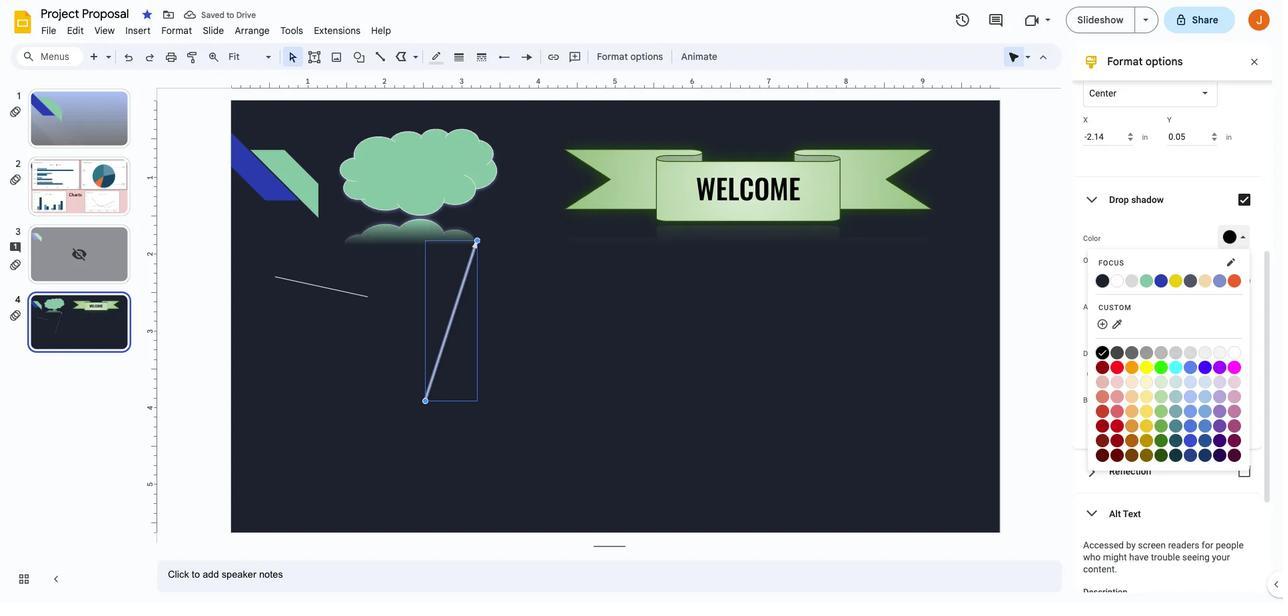 Task type: locate. For each thing, give the bounding box(es) containing it.
navigation
[[0, 75, 147, 604]]

options inside button
[[630, 51, 663, 63]]

in for y
[[1226, 133, 1232, 142]]

center
[[1089, 88, 1117, 99]]

light cyan 2 image
[[1169, 390, 1183, 404]]

menu bar containing file
[[36, 17, 397, 39]]

3 row from the top
[[1096, 346, 1242, 360]]

dark gray 3 cell
[[1125, 346, 1139, 360]]

2 horizontal spatial format
[[1107, 55, 1143, 69]]

dark gray 2 cell
[[1140, 346, 1154, 360]]

theme color #7890cd, close to light blue 1 cell
[[1213, 274, 1227, 288]]

saved to drive button
[[181, 5, 259, 24]]

in right y position, measured in inches. value must be between -58712 and 58712 text field on the right of page
[[1226, 133, 1232, 142]]

dark cyan 3 cell
[[1169, 448, 1183, 462]]

0 horizontal spatial format options
[[597, 51, 663, 63]]

theme color white image
[[1111, 274, 1124, 288]]

options down presentation options icon
[[1146, 55, 1183, 69]]

theme color #eece1a, close to dark yellow 1 image
[[1169, 274, 1183, 288]]

theme color #82c7a5, close to light cyan 1 image
[[1140, 274, 1153, 288]]

1 horizontal spatial format
[[597, 51, 628, 63]]

light gray 3 cell
[[1213, 346, 1227, 360]]

dark red 2 cell
[[1111, 434, 1125, 448]]

red berry cell
[[1096, 360, 1110, 374]]

toggle reflection image
[[1231, 458, 1258, 485]]

white image
[[1228, 346, 1241, 360]]

drive
[[236, 10, 256, 20]]

dark orange 2 cell
[[1125, 434, 1139, 448]]

format inside 'format options' button
[[597, 51, 628, 63]]

light gray 1 image
[[1184, 346, 1197, 360]]

light cyan 3 image
[[1169, 376, 1183, 389]]

dark gray 1 image
[[1155, 346, 1168, 360]]

red berry image
[[1096, 361, 1109, 374]]

dark orange 1 image
[[1125, 420, 1139, 433]]

8 row from the top
[[1096, 419, 1242, 433]]

format menu item
[[156, 23, 197, 39]]

options left the animate button
[[630, 51, 663, 63]]

dark cornflower blue 3 cell
[[1184, 448, 1198, 462]]

format options button
[[591, 47, 669, 67]]

light blue 1 image
[[1199, 405, 1212, 418]]

line start list. arrow style: none selected. option
[[497, 47, 512, 66]]

help menu item
[[366, 23, 397, 39]]

menu bar inside menu bar banner
[[36, 17, 397, 39]]

theme color #0145ac, close to dark blue 2 image
[[1155, 274, 1168, 288]]

light red berry 2 image
[[1096, 390, 1109, 404]]

format options
[[597, 51, 663, 63], [1107, 55, 1183, 69]]

dark green 3 image
[[1155, 449, 1168, 462]]

share
[[1192, 14, 1219, 26]]

row
[[1096, 0, 1167, 604], [1096, 274, 1242, 288], [1096, 346, 1242, 360], [1096, 360, 1242, 374], [1096, 375, 1242, 389], [1096, 390, 1242, 404], [1096, 404, 1242, 418], [1096, 419, 1242, 433], [1096, 434, 1242, 448], [1096, 448, 1242, 462]]

menu
[[1088, 0, 1250, 604]]

edit
[[67, 25, 84, 37]]

1 horizontal spatial in
[[1226, 133, 1232, 142]]

view menu item
[[89, 23, 120, 39]]

dark blue 3 cell
[[1199, 448, 1213, 462]]

to
[[226, 10, 234, 20]]

main toolbar
[[83, 0, 724, 517]]

10 row from the top
[[1096, 448, 1242, 462]]

light green 3 cell
[[1155, 375, 1169, 389]]

dark red 2 image
[[1111, 434, 1124, 448]]

light purple 1 cell
[[1213, 404, 1227, 418]]

saved
[[201, 10, 224, 20]]

2 in from the left
[[1226, 133, 1232, 142]]

blur
[[1083, 396, 1096, 405]]

light gray 2 cell
[[1199, 346, 1213, 360]]

saved to drive
[[201, 10, 256, 20]]

dark red 3 image
[[1111, 449, 1124, 462]]

dark blue 3 image
[[1199, 449, 1212, 462]]

dark red berry 3 image
[[1096, 449, 1109, 462]]

extensions menu item
[[309, 23, 366, 39]]

1 row from the top
[[1096, 0, 1167, 604]]

tools
[[280, 25, 303, 37]]

extensions
[[314, 25, 361, 37]]

light purple 2 cell
[[1213, 390, 1227, 404]]

distance slider
[[1083, 358, 1251, 389]]

light green 1 image
[[1155, 405, 1168, 418]]

slideshow button
[[1066, 7, 1135, 33]]

Y position, measured in inches. Value must be between -58712 and 58712 text field
[[1167, 128, 1217, 146]]

dark cornflower blue 2 cell
[[1184, 434, 1198, 448]]

menu bar
[[36, 17, 397, 39]]

tools menu item
[[275, 23, 309, 39]]

dark green 2 image
[[1155, 434, 1168, 448]]

light purple 3 cell
[[1213, 375, 1227, 389]]

format options inside button
[[597, 51, 663, 63]]

in right x position, measured in inches. value must be between -58712 and 58712 text box
[[1142, 133, 1148, 142]]

dark purple 3 cell
[[1213, 448, 1227, 462]]

dark yellow 2 image
[[1140, 434, 1153, 448]]

dark magenta 2 image
[[1228, 434, 1241, 448]]

light blue 2 cell
[[1199, 390, 1213, 404]]

light purple 3 image
[[1213, 376, 1227, 389]]

dark cyan 3 image
[[1169, 449, 1183, 462]]

format
[[161, 25, 192, 37], [597, 51, 628, 63], [1107, 55, 1143, 69]]

options
[[630, 51, 663, 63], [1146, 55, 1183, 69]]

light purple 1 image
[[1213, 405, 1227, 418]]

have
[[1129, 552, 1149, 563]]

dark magenta 1 cell
[[1228, 419, 1242, 433]]

dark purple 3 image
[[1213, 449, 1227, 462]]

theme color #82c7a5, close to light cyan 1 cell
[[1140, 274, 1154, 288]]

angle
[[1083, 303, 1102, 312]]

light red 2 cell
[[1111, 390, 1125, 404]]

light cornflower blue 3 image
[[1184, 376, 1197, 389]]

in for x
[[1142, 133, 1148, 142]]

opacity slider
[[1083, 265, 1251, 296]]

format inside format menu item
[[161, 25, 192, 37]]

light cyan 3 cell
[[1169, 375, 1183, 389]]

screen
[[1138, 540, 1166, 551]]

dark magenta 2 cell
[[1228, 434, 1242, 448]]

Toggle reflection checkbox
[[1231, 458, 1258, 485]]

1 horizontal spatial format options
[[1107, 55, 1183, 69]]

9 row from the top
[[1096, 434, 1242, 448]]

dark red berry 2 image
[[1096, 434, 1109, 448]]

1 horizontal spatial options
[[1146, 55, 1183, 69]]

description
[[1083, 588, 1128, 598]]

radius
[[1098, 396, 1120, 405]]

light red berry 2 cell
[[1096, 390, 1110, 404]]

content.
[[1083, 564, 1117, 575]]

shape image
[[351, 47, 367, 66]]

reflection
[[1109, 466, 1152, 477]]

accessed by screen readers for people who might have trouble seeing your content.
[[1083, 540, 1244, 575]]

light purple 2 image
[[1213, 390, 1227, 404]]

dark red 1 image
[[1111, 420, 1124, 433]]

0 horizontal spatial format
[[161, 25, 192, 37]]

light cornflower blue 1 image
[[1184, 405, 1197, 418]]

accessed
[[1083, 540, 1124, 551]]

dark blue 2 image
[[1199, 434, 1212, 448]]

light green 2 cell
[[1155, 390, 1169, 404]]

theme color light gray 1 cell
[[1125, 274, 1139, 288]]

border dash list. line dash: solid selected. option
[[474, 47, 489, 66]]

theme color #f4d6ad, close to light orange 13 cell
[[1199, 274, 1213, 288]]

light orange 3 cell
[[1125, 375, 1139, 389]]

cyan image
[[1169, 361, 1183, 374]]

0 horizontal spatial in
[[1142, 133, 1148, 142]]

orange cell
[[1125, 360, 1139, 374]]

trouble
[[1151, 552, 1180, 563]]

light cornflower blue 2 image
[[1184, 390, 1197, 404]]

dark magenta 3 cell
[[1228, 448, 1242, 462]]

light yellow 3 image
[[1140, 376, 1153, 389]]

yellow cell
[[1140, 360, 1154, 374]]

light red berry 1 cell
[[1096, 404, 1110, 418]]

readers
[[1168, 540, 1199, 551]]

purple cell
[[1213, 360, 1227, 374]]

light green 1 cell
[[1155, 404, 1169, 418]]

dark purple 1 cell
[[1213, 419, 1227, 433]]

dark yellow 1 cell
[[1140, 419, 1154, 433]]

dark orange 3 cell
[[1125, 448, 1139, 462]]

light red 1 cell
[[1111, 404, 1125, 418]]

dark purple 2 image
[[1213, 434, 1227, 448]]

drop shadow
[[1109, 195, 1164, 205]]

light yellow 1 image
[[1140, 405, 1153, 418]]

view
[[95, 25, 115, 37]]

light cyan 2 cell
[[1169, 390, 1183, 404]]

light gray 2 image
[[1199, 346, 1212, 360]]

dark cyan 1 cell
[[1169, 419, 1183, 433]]

0 horizontal spatial options
[[630, 51, 663, 63]]

theme color #1b212c, close to dark gray 30 image
[[1096, 274, 1109, 288]]

alt text
[[1109, 509, 1141, 519]]

drop shadow tab
[[1073, 177, 1262, 223]]

2 row from the top
[[1096, 274, 1242, 288]]

black image
[[1096, 346, 1109, 360]]

options inside section
[[1146, 55, 1183, 69]]

in
[[1142, 133, 1148, 142], [1226, 133, 1232, 142]]

dark magenta 3 image
[[1228, 449, 1241, 462]]

light magenta 2 image
[[1228, 390, 1241, 404]]

dark cornflower blue 1 image
[[1184, 420, 1197, 433]]

light yellow 2 image
[[1140, 390, 1153, 404]]

distance
[[1083, 350, 1112, 358]]

cornflower blue image
[[1184, 361, 1197, 374]]

1 in from the left
[[1142, 133, 1148, 142]]



Task type: vqa. For each thing, say whether or not it's contained in the screenshot.
the Plum
no



Task type: describe. For each thing, give the bounding box(es) containing it.
light magenta 3 image
[[1228, 376, 1241, 389]]

x
[[1083, 116, 1088, 125]]

light orange 2 cell
[[1125, 390, 1139, 404]]

text
[[1123, 509, 1141, 519]]

line end list. arrow style: filled arrow selected. option
[[519, 47, 535, 66]]

dark cornflower blue 3 image
[[1184, 449, 1197, 462]]

blur radius slider
[[1083, 405, 1251, 436]]

green image
[[1155, 361, 1168, 374]]

light magenta 3 cell
[[1228, 375, 1242, 389]]

dark red 1 cell
[[1111, 419, 1125, 433]]

blue image
[[1199, 361, 1212, 374]]

cyan cell
[[1169, 360, 1183, 374]]

dark cyan 2 image
[[1169, 434, 1183, 448]]

light orange 1 cell
[[1125, 404, 1139, 418]]

Star checkbox
[[138, 5, 157, 24]]

light green 3 image
[[1155, 376, 1168, 389]]

light orange 2 image
[[1125, 390, 1139, 404]]

dark cornflower blue 1 cell
[[1184, 419, 1198, 433]]

Toggle shadow checkbox
[[1231, 187, 1258, 213]]

magenta cell
[[1228, 360, 1242, 374]]

menu containing focus
[[1088, 0, 1250, 604]]

light red berry 1 image
[[1096, 405, 1109, 418]]

light orange 3 image
[[1125, 376, 1139, 389]]

format inside format options section
[[1107, 55, 1143, 69]]

Zoom text field
[[227, 47, 264, 66]]

slideshow
[[1078, 14, 1124, 26]]

dark gray 2 image
[[1140, 346, 1153, 360]]

dark yellow 1 image
[[1140, 420, 1153, 433]]

custom
[[1099, 304, 1132, 312]]

live pointer settings image
[[1022, 48, 1031, 53]]

dark orange 2 image
[[1125, 434, 1139, 448]]

file
[[41, 25, 56, 37]]

dark gray 4 image
[[1111, 346, 1124, 360]]

dark yellow 2 cell
[[1140, 434, 1154, 448]]

theme color #7890cd, close to light blue 1 image
[[1213, 274, 1227, 288]]

dark magenta 1 image
[[1228, 420, 1241, 433]]

dark orange 1 cell
[[1125, 419, 1139, 433]]

navigation inside format options application
[[0, 75, 147, 604]]

share button
[[1164, 7, 1235, 33]]

animate button
[[675, 47, 723, 67]]

theme color #0145ac, close to dark blue 2 cell
[[1155, 274, 1169, 288]]

shadow
[[1131, 195, 1164, 205]]

border weight list. 1px selected. option
[[451, 47, 467, 66]]

gray cell
[[1169, 346, 1183, 360]]

dark green 1 image
[[1155, 420, 1168, 433]]

orange image
[[1125, 361, 1139, 374]]

dark red berry 1 cell
[[1096, 419, 1110, 433]]

might
[[1103, 552, 1127, 563]]

dark purple 1 image
[[1213, 420, 1227, 433]]

light blue 3 cell
[[1199, 375, 1213, 389]]

light cornflower blue 1 cell
[[1184, 404, 1198, 418]]

mode and view toolbar
[[1003, 43, 1054, 70]]

center option
[[1089, 87, 1117, 100]]

format options section
[[1073, 22, 1273, 604]]

light cornflower blue 3 cell
[[1184, 375, 1198, 389]]

light cornflower blue 2 cell
[[1184, 390, 1198, 404]]

light blue 1 cell
[[1199, 404, 1213, 418]]

select line image
[[410, 48, 418, 53]]

dark green 3 cell
[[1155, 448, 1169, 462]]

format options application
[[0, 0, 1283, 604]]

light red 3 cell
[[1111, 375, 1125, 389]]

dark gray 4 cell
[[1111, 346, 1125, 360]]

light gray 3 image
[[1213, 346, 1227, 360]]

theme color #4e5567, close to dark gray 3 image
[[1184, 274, 1197, 288]]

theme color #f15e22, close to dark orange 15 image
[[1228, 274, 1241, 288]]

menu bar banner
[[0, 0, 1283, 604]]

slide
[[203, 25, 224, 37]]

dark cyan 1 image
[[1169, 420, 1183, 433]]

dark red berry 1 image
[[1096, 420, 1109, 433]]

y
[[1167, 116, 1172, 125]]

dark blue 2 cell
[[1199, 434, 1213, 448]]

dark red berry 2 cell
[[1096, 434, 1110, 448]]

dark blue 1 cell
[[1199, 419, 1213, 433]]

light cyan 1 cell
[[1169, 404, 1183, 418]]

dark yellow 3 cell
[[1140, 448, 1154, 462]]

light cyan 1 image
[[1169, 405, 1183, 418]]

light red 2 image
[[1111, 390, 1124, 404]]

purple image
[[1213, 361, 1227, 374]]

for
[[1202, 540, 1214, 551]]

animate
[[681, 51, 717, 63]]

people
[[1216, 540, 1244, 551]]

insert
[[125, 25, 151, 37]]

blur radius
[[1083, 396, 1120, 405]]

light magenta 1 cell
[[1228, 404, 1242, 418]]

slide menu item
[[197, 23, 229, 39]]

insert menu item
[[120, 23, 156, 39]]

your
[[1212, 552, 1230, 563]]

presentation options image
[[1143, 19, 1148, 21]]

edit menu item
[[62, 23, 89, 39]]

angle slider
[[1083, 312, 1251, 342]]

6 row from the top
[[1096, 390, 1242, 404]]

light red berry 3 cell
[[1096, 375, 1110, 389]]

cornflower blue cell
[[1184, 360, 1198, 374]]

arrange menu item
[[229, 23, 275, 39]]

custom button
[[1095, 300, 1243, 316]]

Zoom field
[[225, 47, 277, 67]]

dark green 2 cell
[[1155, 434, 1169, 448]]

light yellow 3 cell
[[1140, 375, 1154, 389]]

7 row from the top
[[1096, 404, 1242, 418]]

light red 1 image
[[1111, 405, 1124, 418]]

dark gray 3 image
[[1125, 346, 1139, 360]]

X position, measured in inches. Value must be between -58712 and 58712 text field
[[1083, 128, 1134, 146]]

red cell
[[1111, 360, 1125, 374]]

light magenta 1 image
[[1228, 405, 1241, 418]]

5 row from the top
[[1096, 375, 1242, 389]]

light orange 1 image
[[1125, 405, 1139, 418]]

theme color #eece1a, close to dark yellow 1 cell
[[1169, 274, 1183, 288]]

dark cornflower blue 2 image
[[1184, 434, 1197, 448]]

insert image image
[[329, 47, 344, 66]]

by
[[1126, 540, 1136, 551]]

alt text tab
[[1073, 494, 1262, 534]]

dark green 1 cell
[[1155, 419, 1169, 433]]

theme color light gray 1 image
[[1125, 274, 1139, 288]]

reflection tab
[[1073, 449, 1262, 494]]

help
[[371, 25, 391, 37]]

Rename text field
[[36, 5, 137, 21]]

dark gray 1 cell
[[1155, 346, 1169, 360]]

light red berry 3 image
[[1096, 376, 1109, 389]]

yellow image
[[1140, 361, 1153, 374]]

dark orange 3 image
[[1125, 449, 1139, 462]]

light yellow 2 cell
[[1140, 390, 1154, 404]]

format options inside section
[[1107, 55, 1183, 69]]

dark purple 2 cell
[[1213, 434, 1227, 448]]

color
[[1083, 235, 1101, 243]]

dark red berry 3 cell
[[1096, 448, 1110, 462]]

light magenta 2 cell
[[1228, 390, 1242, 404]]

border color: dark 2 light gray 1 image
[[429, 47, 444, 65]]

drop
[[1109, 195, 1129, 205]]

seeing
[[1182, 552, 1210, 563]]

focus
[[1099, 259, 1124, 268]]

light yellow 1 cell
[[1140, 404, 1154, 418]]

dark cyan 2 cell
[[1169, 434, 1183, 448]]

light red 3 image
[[1111, 376, 1124, 389]]

opacity
[[1083, 257, 1108, 265]]

who
[[1083, 552, 1101, 563]]

new slide with layout image
[[103, 48, 111, 53]]

dark red 3 cell
[[1111, 448, 1125, 462]]

dark yellow 3 image
[[1140, 449, 1153, 462]]

green cell
[[1155, 360, 1169, 374]]

file menu item
[[36, 23, 62, 39]]

red image
[[1111, 361, 1124, 374]]

magenta image
[[1228, 361, 1241, 374]]

black cell
[[1096, 346, 1110, 360]]

theme color #f15e22, close to dark orange 15 cell
[[1228, 274, 1242, 288]]

alt
[[1109, 509, 1121, 519]]

light green 2 image
[[1155, 390, 1168, 404]]

theme color #4e5567, close to dark gray 3 cell
[[1184, 274, 1198, 288]]

theme color #f4d6ad, close to light orange 13 image
[[1199, 274, 1212, 288]]

gray image
[[1169, 346, 1183, 360]]

arrange
[[235, 25, 270, 37]]

light blue 3 image
[[1199, 376, 1212, 389]]

Menus field
[[17, 47, 83, 66]]

light blue 2 image
[[1199, 390, 1212, 404]]

blue cell
[[1199, 360, 1213, 374]]

4 row from the top
[[1096, 360, 1242, 374]]

dark blue 1 image
[[1199, 420, 1212, 433]]

light gray 1 cell
[[1184, 346, 1198, 360]]



